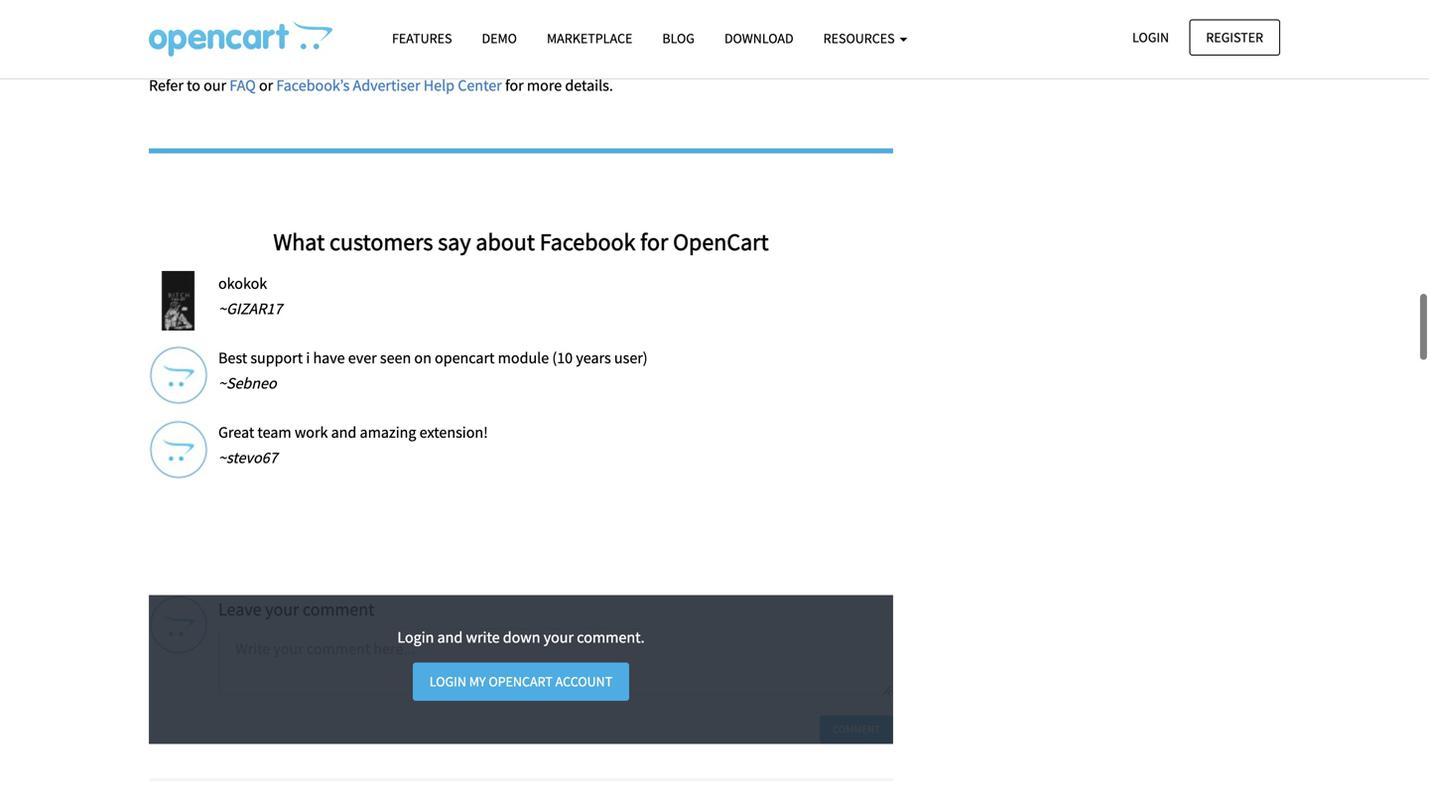 Task type: describe. For each thing, give the bounding box(es) containing it.
okokok ~gizar17
[[218, 274, 282, 319]]

features
[[392, 29, 452, 47]]

on
[[415, 348, 432, 368]]

support
[[251, 348, 303, 368]]

years
[[576, 348, 611, 368]]

register
[[1207, 28, 1264, 46]]

write
[[466, 627, 500, 647]]

center
[[458, 76, 502, 96]]

and inside "great team work and amazing extension! ~stevo67"
[[331, 423, 357, 442]]

ever
[[348, 348, 377, 368]]

opencart inside login my opencart account link
[[489, 673, 553, 691]]

blog link
[[648, 21, 710, 56]]

Leave your comment text field
[[218, 629, 894, 695]]

i
[[306, 348, 310, 368]]

seen
[[380, 348, 411, 368]]

my
[[469, 673, 486, 691]]

what
[[273, 227, 325, 256]]

or
[[259, 76, 273, 96]]

features link
[[377, 21, 467, 56]]

details.
[[565, 76, 614, 96]]

facebook's
[[276, 76, 350, 96]]

say
[[438, 227, 471, 256]]

frequently
[[149, 44, 242, 69]]

facebook
[[540, 227, 636, 256]]

login my opencart account link
[[413, 663, 630, 701]]

leave
[[218, 598, 262, 620]]

download link
[[710, 21, 809, 56]]

best support i have ever seen on opencart module (10 years user) ~sebneo
[[218, 348, 648, 393]]

account
[[556, 673, 613, 691]]

marketplace link
[[532, 21, 648, 56]]

register link
[[1190, 19, 1281, 56]]

our
[[204, 76, 226, 96]]

resources
[[824, 29, 898, 47]]

comment button
[[820, 715, 894, 744]]

login link
[[1116, 19, 1187, 56]]

resources link
[[809, 21, 923, 56]]

more
[[527, 76, 562, 96]]

gizar17 image
[[149, 271, 209, 331]]

blog
[[663, 29, 695, 47]]

login my opencart account
[[430, 673, 613, 691]]

great team work and amazing extension! ~stevo67
[[218, 423, 488, 468]]

download
[[725, 29, 794, 47]]

have
[[313, 348, 345, 368]]

(10
[[553, 348, 573, 368]]



Task type: vqa. For each thing, say whether or not it's contained in the screenshot.


Task type: locate. For each thing, give the bounding box(es) containing it.
okokok
[[218, 274, 267, 294]]

refer
[[149, 76, 184, 96]]

login left "my"
[[430, 673, 467, 691]]

comment
[[833, 722, 881, 736]]

0 horizontal spatial your
[[265, 598, 299, 620]]

to
[[187, 76, 201, 96]]

faq link
[[230, 76, 256, 96]]

1 horizontal spatial for
[[641, 227, 669, 256]]

login
[[1133, 28, 1170, 46], [398, 627, 434, 647], [430, 673, 467, 691]]

login for login my opencart account
[[430, 673, 467, 691]]

your right leave
[[265, 598, 299, 620]]

demo link
[[467, 21, 532, 56]]

advertiser
[[353, 76, 421, 96]]

and right work
[[331, 423, 357, 442]]

comment
[[303, 598, 375, 620]]

~stevo67
[[218, 448, 278, 468]]

0 vertical spatial opencart
[[673, 227, 769, 256]]

for left more
[[505, 76, 524, 96]]

facebook's advertiser help center link
[[276, 76, 502, 96]]

1 vertical spatial login
[[398, 627, 434, 647]]

1 horizontal spatial your
[[544, 627, 574, 647]]

login left the write
[[398, 627, 434, 647]]

0 horizontal spatial and
[[331, 423, 357, 442]]

best
[[218, 348, 247, 368]]

login left the register in the right top of the page
[[1133, 28, 1170, 46]]

faq
[[230, 76, 256, 96]]

1 horizontal spatial opencart
[[673, 227, 769, 256]]

down
[[503, 627, 541, 647]]

extension!
[[420, 423, 488, 442]]

team
[[258, 423, 292, 442]]

for inside frequently asked questions refer to our faq or facebook's advertiser help center for more details.
[[505, 76, 524, 96]]

comment.
[[577, 627, 645, 647]]

1 vertical spatial your
[[544, 627, 574, 647]]

0 vertical spatial and
[[331, 423, 357, 442]]

0 vertical spatial login
[[1133, 28, 1170, 46]]

your right down
[[544, 627, 574, 647]]

0 horizontal spatial for
[[505, 76, 524, 96]]

marketplace
[[547, 29, 633, 47]]

help
[[424, 76, 455, 96]]

opencart - facebook for opencart image
[[149, 21, 333, 57]]

login and write down your comment.
[[398, 627, 645, 647]]

module
[[498, 348, 549, 368]]

asked
[[246, 44, 297, 69]]

1 horizontal spatial and
[[438, 627, 463, 647]]

~gizar17
[[218, 299, 282, 319]]

great
[[218, 423, 254, 442]]

0 horizontal spatial opencart
[[489, 673, 553, 691]]

opencart
[[435, 348, 495, 368]]

customers
[[330, 227, 433, 256]]

user)
[[615, 348, 648, 368]]

your
[[265, 598, 299, 620], [544, 627, 574, 647]]

for right facebook
[[641, 227, 669, 256]]

stevo67 image
[[149, 420, 209, 480]]

0 vertical spatial your
[[265, 598, 299, 620]]

and left the write
[[438, 627, 463, 647]]

demo
[[482, 29, 517, 47]]

leave your comment
[[218, 598, 375, 620]]

login for login and write down your comment.
[[398, 627, 434, 647]]

~sebneo
[[218, 374, 277, 393]]

sebneo image
[[149, 346, 209, 405]]

2 vertical spatial login
[[430, 673, 467, 691]]

and
[[331, 423, 357, 442], [438, 627, 463, 647]]

0 vertical spatial for
[[505, 76, 524, 96]]

1 vertical spatial opencart
[[489, 673, 553, 691]]

opencart
[[673, 227, 769, 256], [489, 673, 553, 691]]

questions
[[301, 44, 385, 69]]

for
[[505, 76, 524, 96], [641, 227, 669, 256]]

what customers say about facebook for opencart
[[273, 227, 769, 256]]

login for login
[[1133, 28, 1170, 46]]

frequently asked questions refer to our faq or facebook's advertiser help center for more details.
[[149, 44, 614, 96]]

work
[[295, 423, 328, 442]]

about
[[476, 227, 535, 256]]

amazing
[[360, 423, 417, 442]]

1 vertical spatial and
[[438, 627, 463, 647]]

1 vertical spatial for
[[641, 227, 669, 256]]



